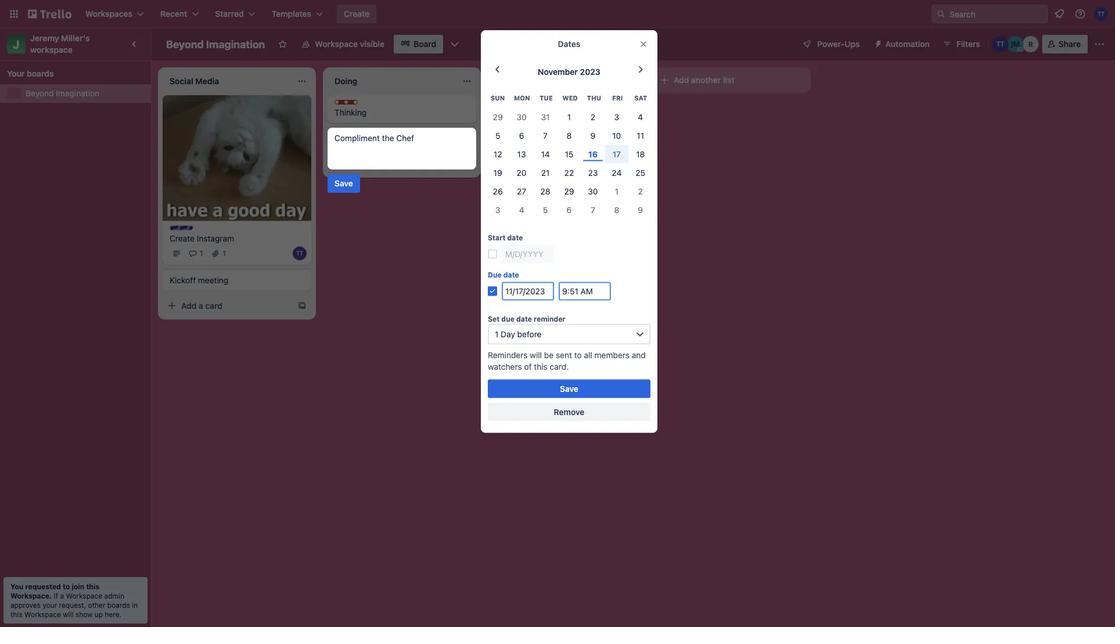 Task type: locate. For each thing, give the bounding box(es) containing it.
5 down cover
[[543, 205, 548, 215]]

dates
[[558, 39, 581, 49]]

add
[[674, 75, 689, 85], [511, 105, 527, 115], [346, 159, 362, 168], [181, 301, 197, 310]]

29 button down 22
[[557, 182, 581, 201]]

if a workspace admin approves your request, other boards in this workspace will show up here.
[[10, 592, 138, 619]]

2 change from the top
[[501, 195, 530, 204]]

1 vertical spatial will
[[63, 611, 74, 619]]

this down "approves"
[[10, 611, 22, 619]]

30
[[517, 112, 527, 122], [588, 186, 598, 196]]

12 button
[[486, 145, 510, 163]]

0 horizontal spatial create
[[170, 233, 195, 243]]

create for create instagram
[[170, 233, 195, 243]]

last month image
[[491, 63, 505, 77]]

2 horizontal spatial this
[[534, 362, 548, 371]]

card down tue
[[535, 105, 553, 115]]

1 horizontal spatial 9
[[638, 205, 643, 215]]

0 vertical spatial 3
[[614, 112, 619, 122]]

1 vertical spatial save
[[560, 384, 579, 393]]

5 left the open on the left top of the page
[[496, 131, 500, 140]]

0 vertical spatial workspace
[[315, 39, 358, 49]]

members right all
[[595, 350, 630, 360]]

to left all
[[574, 350, 582, 360]]

will down request,
[[63, 611, 74, 619]]

8 down '24' button
[[614, 205, 619, 215]]

0 vertical spatial terry turtle (terryturtle) image
[[1095, 7, 1108, 21]]

this
[[534, 362, 548, 371], [86, 583, 99, 591], [10, 611, 22, 619]]

imagination left star or unstar board icon on the left top of page
[[206, 38, 265, 50]]

2 vertical spatial add a card
[[181, 301, 223, 310]]

jeremy
[[30, 33, 59, 43]]

back to home image
[[28, 5, 71, 23]]

3 button down the 26
[[486, 201, 510, 219]]

0 vertical spatial 5 button
[[486, 126, 510, 145]]

card.
[[550, 362, 569, 371]]

23
[[588, 168, 598, 177]]

edit labels
[[501, 153, 540, 163]]

0 vertical spatial will
[[530, 350, 542, 360]]

members up 28
[[532, 174, 569, 184]]

2 button down thu
[[581, 108, 605, 126]]

0 horizontal spatial members
[[532, 174, 569, 184]]

1 horizontal spatial workspace
[[66, 592, 102, 600]]

2 horizontal spatial workspace
[[315, 39, 358, 49]]

1 horizontal spatial add a card
[[346, 159, 388, 168]]

4 right create from template… image
[[638, 112, 643, 122]]

0 horizontal spatial 9 button
[[581, 126, 605, 145]]

and
[[632, 350, 646, 360]]

3 for 3 button to the top
[[614, 112, 619, 122]]

jeremy miller's workspace
[[30, 33, 92, 55]]

create inside 'button'
[[344, 9, 370, 19]]

requested
[[25, 583, 61, 591]]

3 left create from template… image
[[614, 112, 619, 122]]

be
[[544, 350, 554, 360]]

tue
[[540, 95, 553, 102]]

0 vertical spatial 9
[[591, 131, 596, 140]]

this inside if a workspace admin approves your request, other boards in this workspace will show up here.
[[10, 611, 22, 619]]

your boards
[[7, 69, 54, 78]]

7 button up 14
[[534, 126, 557, 145]]

20
[[517, 168, 527, 177]]

create instagram
[[170, 233, 234, 243]]

2 vertical spatial add a card button
[[163, 297, 293, 315]]

create from template… image for compliment the chef
[[462, 159, 472, 168]]

9 button down 25 button
[[629, 201, 653, 219]]

1 horizontal spatial boards
[[107, 601, 130, 609]]

add down kickoff
[[181, 301, 197, 310]]

terry turtle (terryturtle) image left r
[[993, 36, 1009, 52]]

1 vertical spatial boards
[[107, 601, 130, 609]]

to left join at bottom
[[63, 583, 70, 591]]

compliment the chef link
[[335, 132, 469, 144]]

8 button down '24' button
[[605, 201, 629, 219]]

workspace
[[30, 45, 73, 55]]

sm image
[[869, 35, 886, 51]]

0 vertical spatial 7
[[543, 131, 548, 140]]

search image
[[937, 9, 946, 19]]

M/D/YYYY text field
[[502, 282, 554, 301]]

25
[[636, 168, 646, 177]]

6 down the 22 button
[[567, 205, 572, 215]]

0 vertical spatial add a card button
[[493, 101, 623, 120]]

6 button
[[510, 126, 534, 145], [557, 201, 581, 219]]

0 vertical spatial 3 button
[[605, 108, 629, 126]]

set
[[488, 315, 500, 323]]

1 vertical spatial add a card button
[[328, 155, 458, 173]]

date down edit dates at left top
[[504, 271, 519, 279]]

5 button
[[486, 126, 510, 145], [534, 201, 557, 219]]

1 down wed
[[567, 112, 571, 122]]

0 vertical spatial create from template… image
[[462, 159, 472, 168]]

0 horizontal spatial to
[[63, 583, 70, 591]]

6 up 13
[[519, 131, 524, 140]]

0 vertical spatial edit
[[501, 153, 516, 163]]

22 button
[[557, 163, 581, 182]]

primary element
[[0, 0, 1115, 28]]

9 button up 16
[[581, 126, 605, 145]]

9 button
[[581, 126, 605, 145], [629, 201, 653, 219]]

jeremy miller (jeremymiller198) image
[[1008, 36, 1024, 52]]

create button
[[337, 5, 377, 23]]

1 button down 24
[[605, 182, 629, 201]]

add for kickoff meeting's add a card button
[[181, 301, 197, 310]]

will left 'be' at left
[[530, 350, 542, 360]]

14 button
[[534, 145, 557, 163]]

add left another
[[674, 75, 689, 85]]

1 horizontal spatial 3
[[614, 112, 619, 122]]

day
[[501, 329, 515, 339]]

boards right your
[[27, 69, 54, 78]]

0 horizontal spatial 3
[[495, 205, 501, 215]]

change inside button
[[501, 174, 530, 184]]

1 horizontal spatial beyond
[[166, 38, 204, 50]]

terry turtle (terryturtle) image
[[1095, 7, 1108, 21], [993, 36, 1009, 52]]

1 horizontal spatial members
[[595, 350, 630, 360]]

a for create from template… icon for kickoff meeting
[[199, 301, 203, 310]]

terry turtle (terryturtle) image right open information menu image
[[1095, 7, 1108, 21]]

1 horizontal spatial 7
[[591, 205, 595, 215]]

1 vertical spatial members
[[595, 350, 630, 360]]

0 vertical spatial boards
[[27, 69, 54, 78]]

0 vertical spatial save
[[335, 179, 353, 188]]

before
[[517, 329, 542, 339]]

a for create from template… image
[[529, 105, 533, 115]]

due
[[488, 271, 502, 279]]

1 down '24' button
[[615, 186, 619, 196]]

8 button up the 15
[[557, 126, 581, 145]]

all
[[584, 350, 592, 360]]

31
[[541, 112, 550, 122]]

save button
[[328, 174, 360, 193], [488, 380, 651, 398]]

archive button
[[481, 274, 537, 293]]

add a card down compliment the chef on the top left
[[346, 159, 388, 168]]

members
[[532, 174, 569, 184], [595, 350, 630, 360]]

7
[[543, 131, 548, 140], [591, 205, 595, 215]]

1 vertical spatial add a card
[[346, 159, 388, 168]]

members inside reminders will be sent to all members and watchers of this card.
[[595, 350, 630, 360]]

Board name text field
[[160, 35, 271, 53]]

4 down change cover
[[519, 205, 524, 215]]

9
[[591, 131, 596, 140], [638, 205, 643, 215]]

labels
[[518, 153, 540, 163]]

6 button right cover
[[557, 201, 581, 219]]

4 button up 11 at the right of page
[[629, 108, 653, 126]]

1 horizontal spatial 30 button
[[581, 182, 605, 201]]

workspace.
[[10, 592, 52, 600]]

22
[[565, 168, 574, 177]]

0 horizontal spatial 8 button
[[557, 126, 581, 145]]

17
[[613, 149, 621, 159]]

1 horizontal spatial 29 button
[[557, 182, 581, 201]]

reminders will be sent to all members and watchers of this card.
[[488, 350, 646, 371]]

fri
[[613, 95, 623, 102]]

0 vertical spatial add a card
[[511, 105, 553, 115]]

0 vertical spatial beyond
[[166, 38, 204, 50]]

0 horizontal spatial 9
[[591, 131, 596, 140]]

28 button
[[534, 182, 557, 201]]

30 down "23" button in the top right of the page
[[588, 186, 598, 196]]

0 horizontal spatial save button
[[328, 174, 360, 193]]

1 left day
[[495, 329, 499, 339]]

1 horizontal spatial 4
[[638, 112, 643, 122]]

date up before
[[516, 315, 532, 323]]

create from template… image left 19
[[462, 159, 472, 168]]

a down mon
[[529, 105, 533, 115]]

thu
[[587, 95, 601, 102]]

wed
[[563, 95, 578, 102]]

a down kickoff meeting
[[199, 301, 203, 310]]

2 edit from the top
[[501, 258, 516, 267]]

show menu image
[[1094, 38, 1106, 50]]

1 horizontal spatial this
[[86, 583, 99, 591]]

29 for the topmost 29 button
[[493, 112, 503, 122]]

move button
[[481, 211, 528, 230]]

0 vertical spatial 8 button
[[557, 126, 581, 145]]

workspace down your
[[24, 611, 61, 619]]

remove
[[554, 407, 585, 417]]

add down compliment on the left of page
[[346, 159, 362, 168]]

3
[[614, 112, 619, 122], [495, 205, 501, 215]]

0 horizontal spatial boards
[[27, 69, 54, 78]]

save up remove
[[560, 384, 579, 393]]

1 vertical spatial 4 button
[[510, 201, 534, 219]]

card down meeting
[[205, 301, 223, 310]]

19 button
[[486, 163, 510, 182]]

31 button
[[534, 108, 557, 126]]

add down mon
[[511, 105, 527, 115]]

5 for the bottommost 5 button
[[543, 205, 548, 215]]

power-
[[818, 39, 845, 49]]

0 horizontal spatial 6
[[519, 131, 524, 140]]

create from template… image
[[627, 106, 637, 115]]

1 button down wed
[[557, 108, 581, 126]]

cover
[[532, 195, 554, 204]]

1 vertical spatial this
[[86, 583, 99, 591]]

a down compliment the chef on the top left
[[364, 159, 368, 168]]

add a card down kickoff meeting
[[181, 301, 223, 310]]

29 down the 22 button
[[564, 186, 574, 196]]

admin
[[104, 592, 124, 600]]

imagination
[[206, 38, 265, 50], [56, 89, 99, 98]]

thinking link
[[335, 107, 469, 119]]

create from template… image
[[462, 159, 472, 168], [297, 301, 307, 310]]

2 down thu
[[591, 112, 596, 122]]

workspace
[[315, 39, 358, 49], [66, 592, 102, 600], [24, 611, 61, 619]]

1 down instagram on the top
[[223, 249, 226, 258]]

your
[[43, 601, 57, 609]]

3 button up 10
[[605, 108, 629, 126]]

15 button
[[557, 145, 581, 163]]

7 button down "23" button in the top right of the page
[[581, 201, 605, 219]]

0 vertical spatial 9 button
[[581, 126, 605, 145]]

compliment
[[335, 133, 380, 143]]

beyond imagination link
[[26, 88, 144, 99]]

1 vertical spatial 6 button
[[557, 201, 581, 219]]

1 horizontal spatial 2
[[638, 186, 643, 196]]

customize views image
[[449, 38, 461, 50]]

Add time text field
[[559, 282, 611, 301]]

edit for edit labels
[[501, 153, 516, 163]]

6
[[519, 131, 524, 140], [567, 205, 572, 215]]

5 for 5 button to the top
[[496, 131, 500, 140]]

5 button down 28
[[534, 201, 557, 219]]

0 horizontal spatial 5
[[496, 131, 500, 140]]

date for due date
[[504, 271, 519, 279]]

7 down 31 'button'
[[543, 131, 548, 140]]

this for workspace
[[10, 611, 22, 619]]

this right of on the left
[[534, 362, 548, 371]]

0 vertical spatial 6
[[519, 131, 524, 140]]

change cover button
[[481, 191, 561, 209]]

card down compliment the chef on the top left
[[370, 159, 388, 168]]

create for create
[[344, 9, 370, 19]]

1 vertical spatial 8
[[614, 205, 619, 215]]

due
[[502, 315, 515, 323]]

to
[[574, 350, 582, 360], [63, 583, 70, 591]]

1 vertical spatial imagination
[[56, 89, 99, 98]]

start
[[488, 234, 506, 242]]

add for add another list 'button'
[[674, 75, 689, 85]]

this inside you requested to join this workspace.
[[86, 583, 99, 591]]

29 down the sun
[[493, 112, 503, 122]]

save button up remove
[[488, 380, 651, 398]]

2 button down 25
[[629, 182, 653, 201]]

1 vertical spatial 2 button
[[629, 182, 653, 201]]

1 vertical spatial create from template… image
[[297, 301, 307, 310]]

create from template… image down terry turtle (terryturtle) icon
[[297, 301, 307, 310]]

0 horizontal spatial 29 button
[[486, 108, 510, 126]]

set due date reminder
[[488, 315, 566, 323]]

17 button
[[605, 145, 629, 163]]

1 horizontal spatial imagination
[[206, 38, 265, 50]]

30 button down mon
[[510, 108, 534, 126]]

miller's
[[61, 33, 90, 43]]

1 vertical spatial 9 button
[[629, 201, 653, 219]]

add inside 'button'
[[674, 75, 689, 85]]

1 vertical spatial workspace
[[66, 592, 102, 600]]

sent
[[556, 350, 572, 360]]

1 vertical spatial 5
[[543, 205, 548, 215]]

this right join at bottom
[[86, 583, 99, 591]]

0 horizontal spatial 7 button
[[534, 126, 557, 145]]

power-ups button
[[794, 35, 867, 53]]

12
[[494, 149, 502, 159]]

this inside reminders will be sent to all members and watchers of this card.
[[534, 362, 548, 371]]

change inside button
[[501, 195, 530, 204]]

0 vertical spatial create
[[344, 9, 370, 19]]

workspace down join at bottom
[[66, 592, 102, 600]]

0 horizontal spatial will
[[63, 611, 74, 619]]

4 button down 27
[[510, 201, 534, 219]]

ups
[[845, 39, 860, 49]]

boards down admin
[[107, 601, 130, 609]]

add a card
[[511, 105, 553, 115], [346, 159, 388, 168], [181, 301, 223, 310]]

0 vertical spatial members
[[532, 174, 569, 184]]

29 button down the sun
[[486, 108, 510, 126]]

8 button
[[557, 126, 581, 145], [605, 201, 629, 219]]

color: bold red, title: "thoughts" element
[[335, 100, 378, 109]]

30 button down 23
[[581, 182, 605, 201]]

1 horizontal spatial will
[[530, 350, 542, 360]]

0 horizontal spatial 3 button
[[486, 201, 510, 219]]

0 horizontal spatial add a card
[[181, 301, 223, 310]]

7 down "23" button in the top right of the page
[[591, 205, 595, 215]]

0 vertical spatial save button
[[328, 174, 360, 193]]

9 down 25 button
[[638, 205, 643, 215]]

0 horizontal spatial terry turtle (terryturtle) image
[[993, 36, 1009, 52]]

save
[[335, 179, 353, 188], [560, 384, 579, 393]]

add a card down mon
[[511, 105, 553, 115]]

0 horizontal spatial save
[[335, 179, 353, 188]]

in
[[132, 601, 138, 609]]

2 down 25 button
[[638, 186, 643, 196]]

save down compliment on the left of page
[[335, 179, 353, 188]]

date down move
[[507, 234, 523, 242]]

18 button
[[629, 145, 653, 163]]

1 edit from the top
[[501, 153, 516, 163]]

9 up 16
[[591, 131, 596, 140]]

a right "if"
[[60, 592, 64, 600]]

save button down compliment on the left of page
[[328, 174, 360, 193]]

imagination down your boards with 1 items element
[[56, 89, 99, 98]]

1 vertical spatial to
[[63, 583, 70, 591]]

0 vertical spatial 30
[[517, 112, 527, 122]]

5 button up 12
[[486, 126, 510, 145]]

2 horizontal spatial add a card button
[[493, 101, 623, 120]]

3 down 26 button
[[495, 205, 501, 215]]

6 button up 13
[[510, 126, 534, 145]]

reminder
[[534, 315, 566, 323]]

1 vertical spatial 6
[[567, 205, 572, 215]]

1 horizontal spatial to
[[574, 350, 582, 360]]

1 horizontal spatial 30
[[588, 186, 598, 196]]

30 down mon
[[517, 112, 527, 122]]

a
[[529, 105, 533, 115], [364, 159, 368, 168], [199, 301, 203, 310], [60, 592, 64, 600]]

8 up the 15
[[567, 131, 572, 140]]

create up workspace visible
[[344, 9, 370, 19]]

workspace left visible
[[315, 39, 358, 49]]

0 vertical spatial 30 button
[[510, 108, 534, 126]]

1 change from the top
[[501, 174, 530, 184]]

create down color: purple, title: none 'icon'
[[170, 233, 195, 243]]

november
[[538, 67, 578, 77]]

0 vertical spatial 29
[[493, 112, 503, 122]]

1 vertical spatial 3
[[495, 205, 501, 215]]

0 vertical spatial 2
[[591, 112, 596, 122]]

0 horizontal spatial add a card button
[[163, 297, 293, 315]]

imagination inside board name text field
[[206, 38, 265, 50]]

1 horizontal spatial create
[[344, 9, 370, 19]]

0 horizontal spatial this
[[10, 611, 22, 619]]

this for be
[[534, 362, 548, 371]]



Task type: vqa. For each thing, say whether or not it's contained in the screenshot.
"Edit Dates" button
yes



Task type: describe. For each thing, give the bounding box(es) containing it.
24 button
[[605, 163, 629, 182]]

0 vertical spatial 4 button
[[629, 108, 653, 126]]

change for change members
[[501, 174, 530, 184]]

due date
[[488, 271, 519, 279]]

0 horizontal spatial 30 button
[[510, 108, 534, 126]]

members inside button
[[532, 174, 569, 184]]

1 vertical spatial 1 button
[[605, 182, 629, 201]]

29 for the bottom 29 button
[[564, 186, 574, 196]]

add for add a card button to the top
[[511, 105, 527, 115]]

r
[[1029, 40, 1033, 48]]

1 vertical spatial terry turtle (terryturtle) image
[[993, 36, 1009, 52]]

to inside reminders will be sent to all members and watchers of this card.
[[574, 350, 582, 360]]

of
[[524, 362, 532, 371]]

a for create from template… icon associated with compliment the chef
[[364, 159, 368, 168]]

you
[[10, 583, 23, 591]]

15
[[565, 149, 574, 159]]

to inside you requested to join this workspace.
[[63, 583, 70, 591]]

kickoff meeting link
[[170, 274, 304, 286]]

filters button
[[939, 35, 984, 53]]

0 horizontal spatial 4
[[519, 205, 524, 215]]

join
[[72, 583, 84, 591]]

1 horizontal spatial 7 button
[[581, 201, 605, 219]]

r button
[[1023, 36, 1039, 52]]

visible
[[360, 39, 385, 49]]

create instagram link
[[170, 233, 304, 244]]

2 vertical spatial workspace
[[24, 611, 61, 619]]

the
[[382, 133, 394, 143]]

kickoff
[[170, 275, 196, 285]]

approves
[[10, 601, 41, 609]]

date for start date
[[507, 234, 523, 242]]

2023
[[580, 67, 601, 77]]

rubyanndersson (rubyanndersson) image
[[1023, 36, 1039, 52]]

2 horizontal spatial add a card
[[511, 105, 553, 115]]

1 horizontal spatial save
[[560, 384, 579, 393]]

16
[[588, 149, 598, 159]]

16 button
[[581, 145, 605, 163]]

open card link
[[481, 128, 548, 146]]

0 vertical spatial 6 button
[[510, 126, 534, 145]]

0 horizontal spatial beyond imagination
[[26, 89, 99, 98]]

card for kickoff meeting's add a card button
[[205, 301, 223, 310]]

add a card for kickoff meeting
[[181, 301, 223, 310]]

25 button
[[629, 163, 653, 182]]

kickoff meeting
[[170, 275, 228, 285]]

11 button
[[629, 126, 653, 145]]

card up 13
[[524, 132, 541, 142]]

request,
[[59, 601, 86, 609]]

share button
[[1043, 35, 1088, 53]]

close popover image
[[639, 40, 648, 49]]

0 vertical spatial 4
[[638, 112, 643, 122]]

sat
[[635, 95, 647, 102]]

list
[[723, 75, 735, 85]]

your boards with 1 items element
[[7, 67, 138, 81]]

add another list button
[[653, 67, 811, 93]]

1 for the bottommost 1 button
[[615, 186, 619, 196]]

1 vertical spatial 30 button
[[581, 182, 605, 201]]

0 notifications image
[[1053, 7, 1067, 21]]

board
[[414, 39, 436, 49]]

meeting
[[198, 275, 228, 285]]

0 horizontal spatial 2
[[591, 112, 596, 122]]

mon
[[514, 95, 530, 102]]

2 vertical spatial date
[[516, 315, 532, 323]]

23 button
[[581, 163, 605, 182]]

1 for topmost 1 button
[[567, 112, 571, 122]]

0 horizontal spatial imagination
[[56, 89, 99, 98]]

open
[[501, 132, 521, 142]]

add a card button for kickoff meeting
[[163, 297, 293, 315]]

change for change cover
[[501, 195, 530, 204]]

0 horizontal spatial 4 button
[[510, 201, 534, 219]]

20 button
[[510, 163, 534, 182]]

color: purple, title: none image
[[170, 226, 193, 230]]

1 horizontal spatial save button
[[488, 380, 651, 398]]

add a card for compliment the chef
[[346, 159, 388, 168]]

28
[[541, 186, 551, 196]]

3 for left 3 button
[[495, 205, 501, 215]]

edit dates
[[501, 258, 539, 267]]

1 horizontal spatial 2 button
[[629, 182, 653, 201]]

automation
[[886, 39, 930, 49]]

Compliment the Chef text field
[[335, 132, 469, 165]]

change members button
[[481, 170, 576, 188]]

19
[[494, 168, 502, 177]]

instagram
[[197, 233, 234, 243]]

workspace visible button
[[294, 35, 392, 53]]

0 vertical spatial 8
[[567, 131, 572, 140]]

open information menu image
[[1075, 8, 1086, 20]]

boards inside your boards with 1 items element
[[27, 69, 54, 78]]

terry turtle (terryturtle) image
[[293, 247, 307, 261]]

1 vertical spatial 9
[[638, 205, 643, 215]]

compliment the chef
[[335, 133, 414, 143]]

Search field
[[946, 5, 1047, 23]]

create from template… image for kickoff meeting
[[297, 301, 307, 310]]

will inside reminders will be sent to all members and watchers of this card.
[[530, 350, 542, 360]]

next month image
[[634, 63, 648, 77]]

a inside if a workspace admin approves your request, other boards in this workspace will show up here.
[[60, 592, 64, 600]]

edit for edit dates
[[501, 258, 516, 267]]

beyond inside board name text field
[[166, 38, 204, 50]]

star or unstar board image
[[278, 40, 287, 49]]

18
[[636, 149, 645, 159]]

reminders
[[488, 350, 528, 360]]

show
[[75, 611, 93, 619]]

24
[[612, 168, 622, 177]]

10
[[613, 131, 621, 140]]

thoughts
[[346, 101, 378, 109]]

1 vertical spatial 29 button
[[557, 182, 581, 201]]

workspace inside button
[[315, 39, 358, 49]]

workspace visible
[[315, 39, 385, 49]]

here.
[[105, 611, 122, 619]]

14
[[541, 149, 550, 159]]

27 button
[[510, 182, 534, 201]]

remove button
[[488, 403, 651, 421]]

1 vertical spatial 5 button
[[534, 201, 557, 219]]

1 horizontal spatial 6 button
[[557, 201, 581, 219]]

sun
[[491, 95, 505, 102]]

edit dates button
[[481, 253, 546, 272]]

open card
[[501, 132, 541, 142]]

1 vertical spatial 8 button
[[605, 201, 629, 219]]

share
[[1059, 39, 1081, 49]]

1 for 1 day before
[[495, 329, 499, 339]]

card for add a card button related to compliment the chef
[[370, 159, 388, 168]]

will inside if a workspace admin approves your request, other boards in this workspace will show up here.
[[63, 611, 74, 619]]

card for add a card button to the top
[[535, 105, 553, 115]]

thinking
[[335, 108, 367, 117]]

copy button
[[481, 232, 528, 251]]

0 vertical spatial 29 button
[[486, 108, 510, 126]]

your
[[7, 69, 25, 78]]

beyond imagination inside board name text field
[[166, 38, 265, 50]]

add another list
[[674, 75, 735, 85]]

0 horizontal spatial beyond
[[26, 89, 54, 98]]

change members
[[501, 174, 569, 184]]

1 day before
[[495, 329, 542, 339]]

0 vertical spatial 2 button
[[581, 108, 605, 126]]

boards inside if a workspace admin approves your request, other boards in this workspace will show up here.
[[107, 601, 130, 609]]

1 horizontal spatial terry turtle (terryturtle) image
[[1095, 7, 1108, 21]]

board link
[[394, 35, 443, 53]]

add a card button for compliment the chef
[[328, 155, 458, 173]]

1 vertical spatial 2
[[638, 186, 643, 196]]

1 horizontal spatial 9 button
[[629, 201, 653, 219]]

archive
[[501, 279, 530, 288]]

0 vertical spatial 1 button
[[557, 108, 581, 126]]

M/D/YYYY text field
[[502, 245, 554, 263]]

november 2023
[[538, 67, 601, 77]]

26 button
[[486, 182, 510, 201]]

1 down "create instagram"
[[200, 249, 203, 258]]

add for add a card button related to compliment the chef
[[346, 159, 362, 168]]

edit labels button
[[481, 149, 547, 167]]



